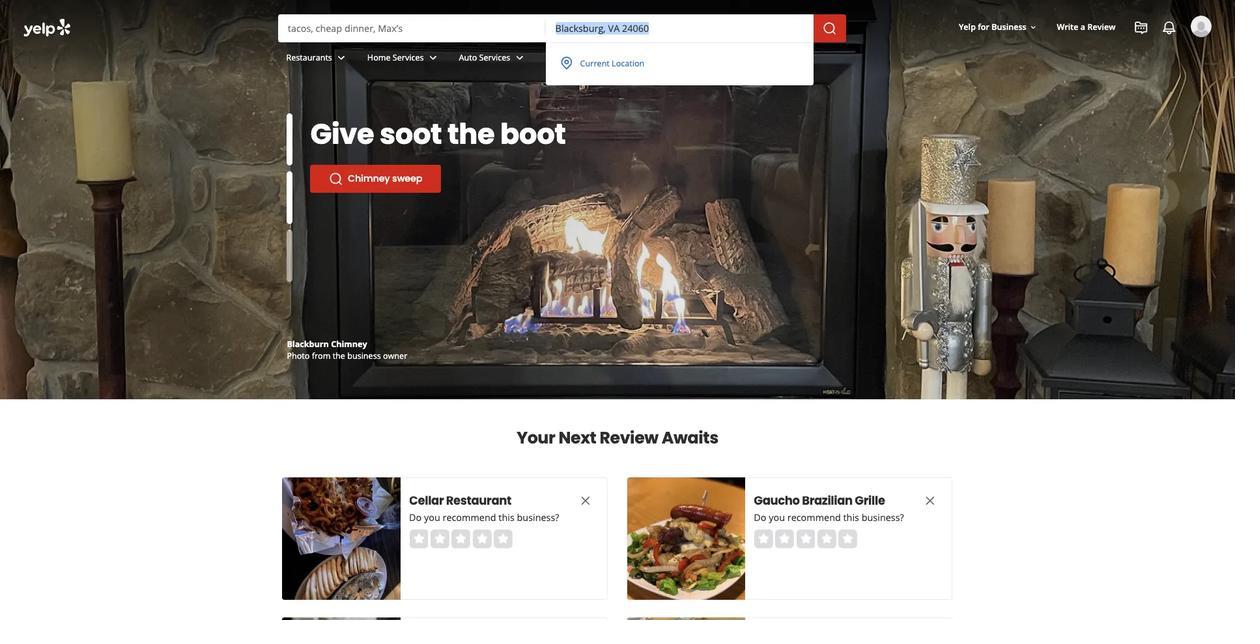 Task type: describe. For each thing, give the bounding box(es) containing it.
for for time
[[430, 128, 474, 171]]

restaurants
[[318, 58, 369, 70]]

auto for auto repair
[[387, 191, 411, 206]]

chimney inside chimney sweep link
[[387, 191, 433, 206]]

blackburn chimney photo from the business owner
[[319, 376, 453, 401]]

give
[[345, 128, 416, 171]]

current location
[[645, 65, 716, 77]]

location
[[680, 65, 716, 77]]

sweep
[[436, 191, 469, 206]]

this for restaurant
[[554, 568, 572, 582]]

boot
[[556, 128, 629, 171]]

owner inside blackburn chimney photo from the business owner
[[426, 389, 453, 401]]

yelp
[[1066, 24, 1084, 36]]

do you recommend this business? for brazilian
[[838, 568, 1005, 582]]

the for soot
[[497, 128, 550, 171]]

business
[[1102, 24, 1141, 36]]

your
[[574, 474, 617, 500]]

(no rating) image for brazilian
[[838, 589, 953, 609]]

home services link
[[398, 47, 500, 84]]

auto repair
[[387, 191, 444, 206]]

business? for gaucho brazilian grille
[[958, 568, 1005, 582]]

1 owner from the top
[[426, 376, 453, 388]]

photo inside blackburn chimney photo from the business owner
[[319, 389, 344, 401]]

dismiss card image
[[643, 549, 658, 564]]

1 vertical spatial a
[[480, 128, 501, 171]]

cellar restaurant link
[[455, 547, 618, 565]]

more
[[606, 58, 629, 70]]

your next review awaits
[[574, 474, 798, 500]]

explore banner section banner
[[0, 0, 1235, 444]]

rating element for restaurant
[[455, 589, 570, 609]]

home
[[408, 58, 434, 70]]

home services
[[408, 58, 471, 70]]

yelp for business button
[[1060, 19, 1159, 42]]

photo of cellar restaurant image
[[314, 531, 445, 620]]

more link
[[596, 47, 657, 84]]

you for gaucho
[[855, 568, 873, 582]]

next
[[621, 474, 663, 500]]

do for gaucho brazilian grille
[[838, 568, 852, 582]]

24 search v2 image
[[366, 191, 381, 207]]

24 chevron down v2 image for more
[[631, 56, 647, 72]]

awaits
[[735, 474, 798, 500]]

for for yelp
[[1087, 24, 1100, 36]]

give soot the boot
[[345, 128, 629, 171]]

a inside search field
[[1201, 24, 1206, 36]]

recommend for restaurant
[[492, 568, 552, 582]]

do for cellar restaurant
[[455, 568, 469, 582]]

time
[[345, 128, 424, 171]]

business? for cellar restaurant
[[575, 568, 622, 582]]

1 select slide image from the top
[[318, 126, 325, 184]]

this for brazilian
[[937, 568, 955, 582]]

photo from the business owner
[[319, 376, 453, 388]]

soot
[[422, 128, 491, 171]]

1 business from the top
[[386, 376, 423, 388]]

write
[[1175, 24, 1198, 36]]



Task type: locate. For each thing, give the bounding box(es) containing it.
services for auto services
[[532, 58, 567, 70]]

0 horizontal spatial a
[[480, 128, 501, 171]]

for right "yelp"
[[1087, 24, 1100, 36]]

1 do you recommend this business? from the left
[[455, 568, 622, 582]]

Near text field
[[617, 24, 894, 38]]

0 vertical spatial from
[[346, 376, 367, 388]]

chimney sweep link
[[345, 183, 490, 215]]

3 24 chevron down v2 image from the left
[[631, 56, 647, 72]]

None field
[[320, 24, 596, 38], [617, 24, 894, 38], [617, 24, 894, 38]]

24 search v2 image
[[366, 191, 381, 207]]

do you recommend this business? for restaurant
[[455, 568, 622, 582]]

the inside blackburn chimney photo from the business owner
[[370, 389, 384, 401]]

1 horizontal spatial for
[[1087, 24, 1100, 36]]

none search field containing restaurants
[[0, 0, 1235, 115]]

do down the cellar
[[455, 568, 469, 582]]

2 rating element from the left
[[838, 589, 953, 609]]

review for a
[[1208, 24, 1235, 36]]

1 vertical spatial from
[[346, 389, 367, 401]]

this down grille on the bottom right of the page
[[937, 568, 955, 582]]

1 photo from the top
[[319, 376, 344, 388]]

auto for auto services
[[510, 58, 530, 70]]

0 horizontal spatial 24 chevron down v2 image
[[372, 56, 387, 72]]

0 horizontal spatial (no rating) image
[[455, 589, 570, 609]]

select slide image left the give
[[318, 126, 325, 184]]

1 vertical spatial for
[[430, 128, 474, 171]]

chimney
[[387, 191, 433, 206], [368, 376, 408, 388]]

photo of gaucho brazilian grille image
[[697, 531, 828, 620]]

select slide image
[[318, 126, 325, 184], [318, 191, 325, 249]]

business inside blackburn chimney photo from the business owner
[[386, 389, 423, 401]]

1 horizontal spatial rating element
[[838, 589, 953, 609]]

1 vertical spatial owner
[[426, 389, 453, 401]]

1 vertical spatial business
[[386, 389, 423, 401]]

2 vertical spatial the
[[370, 389, 384, 401]]

1 horizontal spatial auto
[[510, 58, 530, 70]]

1 vertical spatial auto
[[387, 191, 411, 206]]

write a review
[[1175, 24, 1235, 36]]

0 vertical spatial for
[[1087, 24, 1100, 36]]

business down photo from the business owner
[[386, 389, 423, 401]]

do you recommend this business? down gaucho brazilian grille link
[[838, 568, 1005, 582]]

services left 24 chevron down v2 icon
[[532, 58, 567, 70]]

1 vertical spatial photo
[[319, 389, 344, 401]]

2 business from the top
[[386, 389, 423, 401]]

gaucho brazilian grille
[[838, 547, 984, 565]]

business? down grille on the bottom right of the page
[[958, 568, 1005, 582]]

2 owner from the top
[[426, 389, 453, 401]]

24 chevron down v2 image for restaurants
[[372, 56, 387, 72]]

from inside blackburn chimney photo from the business owner
[[346, 389, 367, 401]]

2 services from the left
[[532, 58, 567, 70]]

recommend down gaucho brazilian grille
[[875, 568, 935, 582]]

business
[[386, 376, 423, 388], [386, 389, 423, 401]]

restaurant
[[496, 547, 569, 565]]

(no rating) image down cellar restaurant
[[455, 589, 570, 609]]

this down cellar restaurant link
[[554, 568, 572, 582]]

1 vertical spatial the
[[370, 376, 384, 388]]

None radio
[[502, 589, 523, 609], [838, 589, 859, 609], [862, 589, 882, 609], [932, 589, 953, 609], [502, 589, 523, 609], [838, 589, 859, 609], [862, 589, 882, 609], [932, 589, 953, 609]]

0 horizontal spatial business?
[[575, 568, 622, 582]]

2 you from the left
[[855, 568, 873, 582]]

do you recommend this business?
[[455, 568, 622, 582], [838, 568, 1005, 582]]

2 from from the top
[[346, 389, 367, 401]]

from
[[346, 376, 367, 388], [346, 389, 367, 401]]

rating element
[[455, 589, 570, 609], [838, 589, 953, 609]]

0 horizontal spatial do
[[455, 568, 469, 582]]

  text field
[[617, 24, 894, 38]]

cellar
[[455, 547, 494, 565]]

services for home services
[[436, 58, 471, 70]]

owner
[[426, 376, 453, 388], [426, 389, 453, 401]]

brazilian
[[892, 547, 948, 565]]

1 24 chevron down v2 image from the left
[[372, 56, 387, 72]]

(no rating) image
[[455, 589, 570, 609], [838, 589, 953, 609]]

0 vertical spatial owner
[[426, 376, 453, 388]]

recommend down cellar restaurant
[[492, 568, 552, 582]]

write a review link
[[1169, 19, 1235, 42]]

auto repair link
[[345, 183, 465, 215]]

1 horizontal spatial this
[[937, 568, 955, 582]]

for
[[1087, 24, 1100, 36], [430, 128, 474, 171]]

business categories element
[[308, 47, 1235, 84]]

0 vertical spatial chimney
[[387, 191, 433, 206]]

1 horizontal spatial business?
[[958, 568, 1005, 582]]

services right home
[[436, 58, 471, 70]]

2 photo from the top
[[319, 389, 344, 401]]

user actions element
[[1055, 18, 1235, 44]]

24 chevron down v2 image right the restaurants
[[372, 56, 387, 72]]

grille
[[950, 547, 984, 565]]

do you recommend this business? down cellar restaurant link
[[455, 568, 622, 582]]

24 chevron down v2 image inside more link
[[631, 56, 647, 72]]

2 select slide image from the top
[[318, 191, 325, 249]]

gaucho
[[838, 547, 889, 565]]

a left tune- at the top left
[[480, 128, 501, 171]]

photo
[[319, 376, 344, 388], [319, 389, 344, 401]]

1 you from the left
[[472, 568, 490, 582]]

cellar restaurant
[[455, 547, 569, 565]]

None search field
[[0, 0, 1235, 115]]

auto left 24 chevron down v2 icon
[[510, 58, 530, 70]]

0 horizontal spatial services
[[436, 58, 471, 70]]

1 rating element from the left
[[455, 589, 570, 609]]

blackburn
[[319, 376, 365, 388]]

1 horizontal spatial (no rating) image
[[838, 589, 953, 609]]

search image
[[915, 24, 930, 39]]

select slide image left 24 search v2 icon
[[318, 191, 325, 249]]

24 chevron down v2 image down find field
[[474, 56, 489, 72]]

1 horizontal spatial do
[[838, 568, 852, 582]]

blackburn chimney link
[[319, 376, 408, 388]]

24 chevron down v2 image
[[570, 56, 585, 72]]

rating element down cellar restaurant
[[455, 589, 570, 609]]

0 horizontal spatial auto
[[387, 191, 411, 206]]

recommend for brazilian
[[875, 568, 935, 582]]

do
[[455, 568, 469, 582], [838, 568, 852, 582]]

time for a tune-up?
[[345, 128, 657, 171]]

24 chevron down v2 image inside restaurants link
[[372, 56, 387, 72]]

the for from
[[370, 376, 384, 388]]

auto right 24 search v2 image
[[387, 191, 411, 206]]

2 (no rating) image from the left
[[838, 589, 953, 609]]

for inside button
[[1087, 24, 1100, 36]]

you down the cellar
[[472, 568, 490, 582]]

0 horizontal spatial recommend
[[492, 568, 552, 582]]

the
[[497, 128, 550, 171], [370, 376, 384, 388], [370, 389, 384, 401]]

current location link
[[615, 58, 896, 84]]

services
[[436, 58, 471, 70], [532, 58, 567, 70]]

this
[[554, 568, 572, 582], [937, 568, 955, 582]]

none search field inside explore banner section banner
[[309, 16, 943, 47]]

1 services from the left
[[436, 58, 471, 70]]

0 horizontal spatial for
[[430, 128, 474, 171]]

review right the write at top
[[1208, 24, 1235, 36]]

review
[[1208, 24, 1235, 36], [666, 474, 732, 500]]

you for cellar
[[472, 568, 490, 582]]

2 do you recommend this business? from the left
[[838, 568, 1005, 582]]

None search field
[[309, 16, 943, 47]]

business right blackburn
[[386, 376, 423, 388]]

1 do from the left
[[455, 568, 469, 582]]

2 this from the left
[[937, 568, 955, 582]]

(no rating) image for restaurant
[[455, 589, 570, 609]]

0 horizontal spatial rating element
[[455, 589, 570, 609]]

restaurants link
[[308, 47, 398, 84]]

up?
[[599, 128, 657, 171]]

0 vertical spatial photo
[[319, 376, 344, 388]]

2 business? from the left
[[958, 568, 1005, 582]]

repair
[[413, 191, 444, 206]]

rating element down gaucho brazilian grille
[[838, 589, 953, 609]]

you down gaucho
[[855, 568, 873, 582]]

1 vertical spatial chimney
[[368, 376, 408, 388]]

0 horizontal spatial you
[[472, 568, 490, 582]]

0 vertical spatial a
[[1201, 24, 1206, 36]]

auto services
[[510, 58, 567, 70]]

rating element for brazilian
[[838, 589, 953, 609]]

none field find
[[320, 24, 596, 38]]

0 horizontal spatial review
[[666, 474, 732, 500]]

yelp for business
[[1066, 24, 1141, 36]]

24 chevron down v2 image inside home services link
[[474, 56, 489, 72]]

1 business? from the left
[[575, 568, 622, 582]]

1 horizontal spatial services
[[532, 58, 567, 70]]

1 (no rating) image from the left
[[455, 589, 570, 609]]

None radio
[[455, 589, 476, 609], [478, 589, 499, 609], [525, 589, 546, 609], [549, 589, 570, 609], [885, 589, 906, 609], [908, 589, 929, 609], [455, 589, 476, 609], [478, 589, 499, 609], [525, 589, 546, 609], [549, 589, 570, 609], [885, 589, 906, 609], [908, 589, 929, 609]]

0 vertical spatial select slide image
[[318, 126, 325, 184]]

1 horizontal spatial recommend
[[875, 568, 935, 582]]

0 horizontal spatial do you recommend this business?
[[455, 568, 622, 582]]

you
[[472, 568, 490, 582], [855, 568, 873, 582]]

1 recommend from the left
[[492, 568, 552, 582]]

24 marker v2 image
[[622, 62, 637, 78]]

current
[[645, 65, 677, 77]]

1 horizontal spatial 24 chevron down v2 image
[[474, 56, 489, 72]]

1 vertical spatial review
[[666, 474, 732, 500]]

Find text field
[[320, 24, 596, 38]]

1 from from the top
[[346, 376, 367, 388]]

1 horizontal spatial you
[[855, 568, 873, 582]]

for up sweep
[[430, 128, 474, 171]]

auto inside business categories element
[[510, 58, 530, 70]]

1 horizontal spatial review
[[1208, 24, 1235, 36]]

0 horizontal spatial this
[[554, 568, 572, 582]]

2 horizontal spatial 24 chevron down v2 image
[[631, 56, 647, 72]]

chimney sweep
[[387, 191, 469, 206]]

24 chevron down v2 image right more on the top of page
[[631, 56, 647, 72]]

a
[[1201, 24, 1206, 36], [480, 128, 501, 171]]

review right next
[[666, 474, 732, 500]]

auto
[[510, 58, 530, 70], [387, 191, 411, 206]]

24 chevron down v2 image for home services
[[474, 56, 489, 72]]

2 recommend from the left
[[875, 568, 935, 582]]

business? down cellar restaurant link
[[575, 568, 622, 582]]

0 vertical spatial auto
[[510, 58, 530, 70]]

1 horizontal spatial do you recommend this business?
[[838, 568, 1005, 582]]

(no rating) image down gaucho brazilian grille
[[838, 589, 953, 609]]

1 horizontal spatial a
[[1201, 24, 1206, 36]]

a right the write at top
[[1201, 24, 1206, 36]]

do down gaucho
[[838, 568, 852, 582]]

gaucho brazilian grille link
[[838, 547, 1001, 565]]

16 chevron down v2 image
[[1143, 25, 1154, 36]]

0 vertical spatial business
[[386, 376, 423, 388]]

0 vertical spatial the
[[497, 128, 550, 171]]

auto services link
[[500, 47, 596, 84]]

chimney inside blackburn chimney photo from the business owner
[[368, 376, 408, 388]]

24 chevron down v2 image
[[372, 56, 387, 72], [474, 56, 489, 72], [631, 56, 647, 72]]

business?
[[575, 568, 622, 582], [958, 568, 1005, 582]]

1 this from the left
[[554, 568, 572, 582]]

recommend
[[492, 568, 552, 582], [875, 568, 935, 582]]

1 vertical spatial select slide image
[[318, 191, 325, 249]]

0 vertical spatial review
[[1208, 24, 1235, 36]]

tune-
[[508, 128, 599, 171]]

review inside user actions element
[[1208, 24, 1235, 36]]

2 24 chevron down v2 image from the left
[[474, 56, 489, 72]]

review for next
[[666, 474, 732, 500]]

2 do from the left
[[838, 568, 852, 582]]



Task type: vqa. For each thing, say whether or not it's contained in the screenshot.
sign up
no



